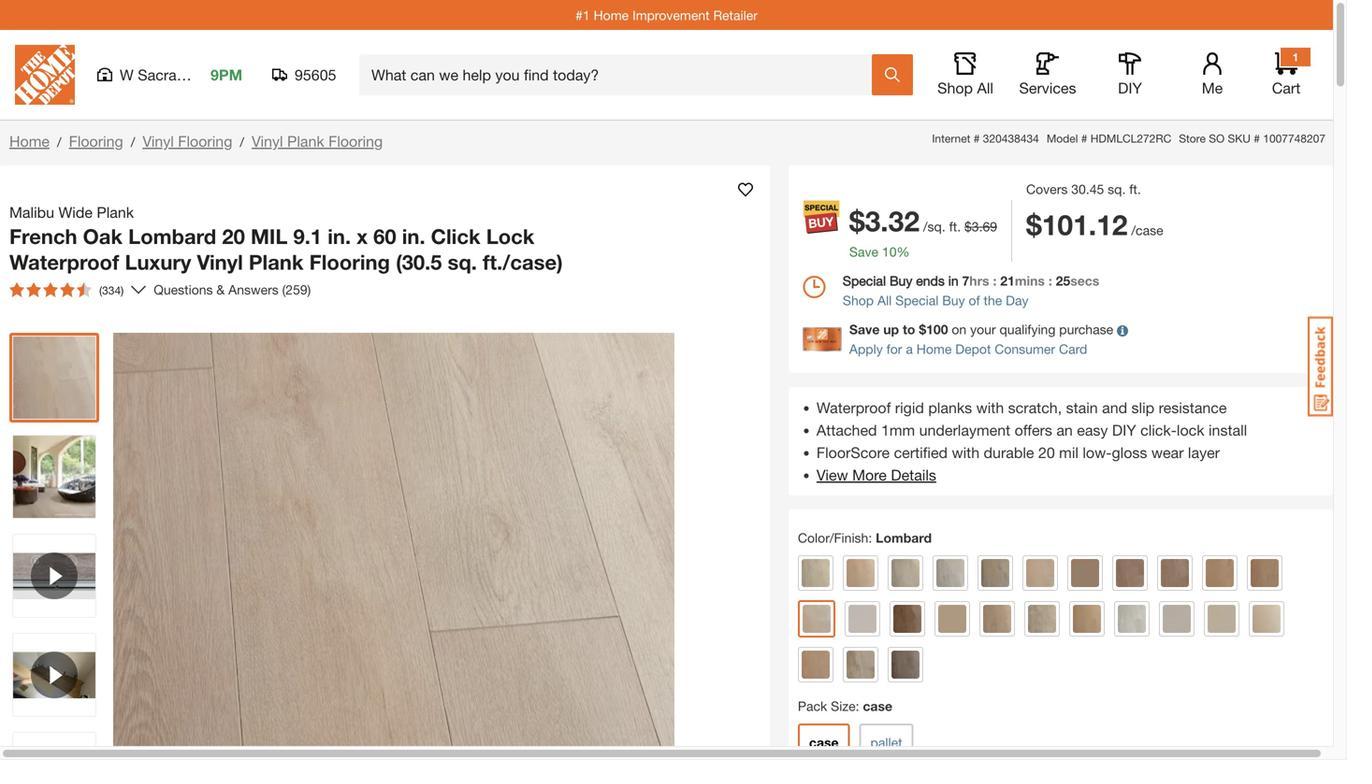 Task type: vqa. For each thing, say whether or not it's contained in the screenshot.
Apply Now image
yes



Task type: describe. For each thing, give the bounding box(es) containing it.
0 horizontal spatial special
[[843, 273, 886, 289]]

install
[[1209, 421, 1247, 439]]

haight image
[[1161, 559, 1189, 588]]

95605
[[295, 66, 336, 84]]

vinyl inside malibu wide plank french oak lombard 20 mil 9.1 in. x 60 in. click lock waterproof luxury vinyl plank flooring (30.5 sq. ft./case)
[[197, 250, 243, 275]]

What can we help you find today? search field
[[371, 55, 871, 94]]

1 vertical spatial lombard
[[876, 530, 932, 546]]

french
[[9, 224, 77, 249]]

(334) button
[[2, 275, 131, 305]]

9.1
[[293, 224, 322, 249]]

wear
[[1152, 444, 1184, 462]]

/sq.
[[923, 219, 946, 234]]

details
[[891, 466, 936, 484]]

pack size : case
[[798, 699, 893, 714]]

to
[[903, 322, 915, 337]]

ft./case)
[[483, 250, 563, 275]]

valencia image
[[847, 651, 875, 679]]

slip
[[1132, 399, 1155, 417]]

answers
[[228, 282, 279, 298]]

lincoln park image
[[1206, 559, 1234, 588]]

apply now image
[[803, 327, 849, 352]]

layer
[[1188, 444, 1220, 462]]

rigid
[[895, 399, 924, 417]]

(259)
[[282, 282, 311, 298]]

7
[[962, 273, 970, 289]]

sq. inside malibu wide plank french oak lombard 20 mil 9.1 in. x 60 in. click lock waterproof luxury vinyl plank flooring (30.5 sq. ft./case)
[[448, 250, 477, 275]]

adelanto image
[[802, 559, 830, 588]]

van ness image
[[892, 651, 920, 679]]

2 in. from the left
[[402, 224, 425, 249]]

2 vertical spatial plank
[[249, 250, 304, 275]]

purchase
[[1059, 322, 1113, 337]]

shop all
[[938, 79, 994, 97]]

ends
[[916, 273, 945, 289]]

21
[[1000, 273, 1015, 289]]

up
[[883, 322, 899, 337]]

(334)
[[99, 284, 124, 297]]

3 / from the left
[[240, 134, 244, 150]]

95605 button
[[272, 65, 337, 84]]

retailer
[[713, 7, 758, 23]]

case button
[[798, 724, 850, 761]]

(334) link
[[2, 275, 146, 305]]

apply
[[849, 341, 883, 357]]

fairfax image
[[1071, 559, 1099, 588]]

shop inside button
[[938, 79, 973, 97]]

lombard malibu wide plank vinyl plank flooring hdmlcl272rc 64.0 image
[[13, 337, 95, 419]]

hrs
[[970, 273, 989, 289]]

me
[[1202, 79, 1223, 97]]

cart
[[1272, 79, 1301, 97]]

services
[[1019, 79, 1076, 97]]

easy
[[1077, 421, 1108, 439]]

diy button
[[1100, 52, 1160, 97]]

me button
[[1183, 52, 1242, 97]]

mulholland image
[[983, 605, 1011, 633]]

32
[[888, 204, 920, 238]]

$ inside $ 3 . 32 /sq. ft. $ 3 . 69
[[965, 219, 972, 234]]

case inside button
[[809, 735, 839, 751]]

vinyl flooring link
[[143, 132, 232, 150]]

lombard malibu wide plank vinyl plank flooring hdmlcl272rc e1.1 image
[[13, 436, 95, 518]]

save up to $100 on your qualifying purchase
[[849, 322, 1117, 337]]

$ 101 . 12 /case
[[1026, 208, 1164, 241]]

12
[[1097, 208, 1128, 241]]

home / flooring / vinyl flooring / vinyl plank flooring
[[9, 132, 383, 150]]

6302030999001 image
[[13, 535, 95, 617]]

(30.5
[[396, 250, 442, 275]]

color/finish : lombard
[[798, 530, 932, 546]]

depot
[[955, 341, 991, 357]]

1 # from the left
[[974, 132, 980, 145]]

a
[[906, 341, 913, 357]]

rialto image
[[1163, 605, 1191, 633]]

vinyl plank flooring link
[[252, 132, 383, 150]]

attached
[[817, 421, 877, 439]]

apply for a home depot consumer card
[[849, 341, 1087, 357]]

gloss
[[1112, 444, 1147, 462]]

lombard malibu wide plank vinyl plank flooring hdmlcl272rc 40.2 image
[[13, 734, 95, 761]]

certified
[[894, 444, 948, 462]]

consumer
[[995, 341, 1055, 357]]

hdmlcl272rc
[[1091, 132, 1172, 145]]

20 inside "waterproof rigid planks with scratch, stain and slip resistance attached 1mm underlayment offers an easy diy click-lock install floorscore certified with durable 20 mil low-gloss wear layer view more details"
[[1038, 444, 1055, 462]]

30.45
[[1071, 182, 1104, 197]]

and
[[1102, 399, 1128, 417]]

malibu wide plank link
[[9, 201, 141, 224]]

special buy ends in 7 hrs : 21 mins : 25 secs shop all special buy of the day
[[843, 273, 1100, 308]]

resistance
[[1159, 399, 1227, 417]]

maywood image
[[849, 605, 877, 633]]

%
[[897, 244, 910, 260]]

day
[[1006, 293, 1029, 308]]

69
[[983, 219, 997, 234]]

: down 'valencia' image at the bottom of page
[[856, 699, 859, 714]]

1 vertical spatial plank
[[97, 203, 134, 221]]

montague image
[[938, 605, 966, 633]]

101
[[1042, 208, 1089, 241]]

sacramento
[[138, 66, 219, 84]]

$ for 101
[[1026, 208, 1042, 241]]

. for 12
[[1089, 208, 1097, 241]]

/case
[[1131, 223, 1164, 238]]

10
[[882, 244, 897, 260]]

3 inside $ 3 . 32 /sq. ft. $ 3 . 69
[[972, 219, 979, 234]]

del prado image
[[1026, 559, 1054, 588]]

scratch,
[[1008, 399, 1062, 417]]

1 in. from the left
[[328, 224, 351, 249]]

view
[[817, 466, 848, 484]]

9pm
[[211, 66, 242, 84]]

internet
[[932, 132, 971, 145]]

2 horizontal spatial home
[[917, 341, 952, 357]]

secs
[[1071, 273, 1100, 289]]



Task type: locate. For each thing, give the bounding box(es) containing it.
320438434
[[983, 132, 1039, 145]]

of
[[969, 293, 980, 308]]

flooring inside malibu wide plank french oak lombard 20 mil 9.1 in. x 60 in. click lock waterproof luxury vinyl plank flooring (30.5 sq. ft./case)
[[309, 250, 390, 275]]

/
[[57, 134, 61, 150], [131, 134, 135, 150], [240, 134, 244, 150]]

covers 30.45 sq. ft.
[[1026, 182, 1141, 197]]

cart 1
[[1272, 51, 1301, 97]]

nob hill image
[[1073, 605, 1101, 633]]

1 horizontal spatial /
[[131, 134, 135, 150]]

case down pack
[[809, 735, 839, 751]]

services button
[[1018, 52, 1078, 97]]

4.5 stars image
[[9, 283, 92, 298]]

click-
[[1141, 421, 1177, 439]]

$ down 'covers'
[[1026, 208, 1042, 241]]

2 horizontal spatial /
[[240, 134, 244, 150]]

0 vertical spatial ft.
[[1130, 182, 1141, 197]]

lock
[[1177, 421, 1205, 439]]

$ for 3
[[849, 204, 865, 238]]

1 vertical spatial save
[[849, 322, 880, 337]]

0 vertical spatial shop
[[938, 79, 973, 97]]

20 inside malibu wide plank french oak lombard 20 mil 9.1 in. x 60 in. click lock waterproof luxury vinyl plank flooring (30.5 sq. ft./case)
[[222, 224, 245, 249]]

3 # from the left
[[1254, 132, 1260, 145]]

2 save from the top
[[849, 322, 880, 337]]

flooring down 95605
[[329, 132, 383, 150]]

buy down in
[[942, 293, 965, 308]]

2 horizontal spatial $
[[1026, 208, 1042, 241]]

case
[[863, 699, 893, 714], [809, 735, 839, 751]]

1 vertical spatial special
[[896, 293, 939, 308]]

sq. down click
[[448, 250, 477, 275]]

1007748207
[[1263, 132, 1326, 145]]

plank up oak
[[97, 203, 134, 221]]

60
[[373, 224, 396, 249]]

1 horizontal spatial $
[[965, 219, 972, 234]]

diy up hdmlcl272rc
[[1118, 79, 1142, 97]]

1 horizontal spatial all
[[977, 79, 994, 97]]

2 / from the left
[[131, 134, 135, 150]]

1 horizontal spatial waterproof
[[817, 399, 891, 417]]

1 vertical spatial all
[[878, 293, 892, 308]]

0 vertical spatial home
[[594, 7, 629, 23]]

special down 'ends'
[[896, 293, 939, 308]]

newark image
[[1028, 605, 1056, 633]]

shoreline image
[[1253, 605, 1281, 633]]

# right sku
[[1254, 132, 1260, 145]]

pallet
[[871, 735, 902, 751]]

with up underlayment
[[976, 399, 1004, 417]]

0 horizontal spatial shop
[[843, 293, 874, 308]]

feedback link image
[[1308, 316, 1333, 417]]

1 vertical spatial buy
[[942, 293, 965, 308]]

. up 10
[[881, 204, 888, 238]]

2 horizontal spatial vinyl
[[252, 132, 283, 150]]

1 horizontal spatial 3
[[972, 219, 979, 234]]

1 horizontal spatial ft.
[[1130, 182, 1141, 197]]

0 horizontal spatial 3
[[865, 204, 881, 238]]

0 vertical spatial diy
[[1118, 79, 1142, 97]]

0 vertical spatial waterproof
[[9, 250, 119, 275]]

#1
[[575, 7, 590, 23]]

with down underlayment
[[952, 444, 980, 462]]

special
[[843, 273, 886, 289], [896, 293, 939, 308]]

save for save 10 %
[[849, 244, 879, 260]]

0 horizontal spatial .
[[881, 204, 888, 238]]

$100
[[919, 322, 948, 337]]

shop all special buy of the day link
[[803, 291, 1319, 311]]

malibu wide plank french oak lombard 20 mil 9.1 in. x 60 in. click lock waterproof luxury vinyl plank flooring (30.5 sq. ft./case)
[[9, 203, 563, 275]]

home
[[594, 7, 629, 23], [9, 132, 50, 150], [917, 341, 952, 357]]

$ up save 10 % at top
[[849, 204, 865, 238]]

1 horizontal spatial special
[[896, 293, 939, 308]]

2 # from the left
[[1081, 132, 1088, 145]]

$ 3 . 32 /sq. ft. $ 3 . 69
[[849, 204, 997, 238]]

pallet button
[[859, 724, 914, 761]]

: left the 21
[[993, 273, 997, 289]]

melrose image
[[893, 605, 921, 633]]

all up up
[[878, 293, 892, 308]]

1 horizontal spatial lombard
[[876, 530, 932, 546]]

mil
[[1059, 444, 1079, 462]]

0 horizontal spatial sq.
[[448, 250, 477, 275]]

6323730153112 image
[[13, 634, 95, 717]]

click
[[431, 224, 481, 249]]

flooring link
[[69, 132, 123, 150]]

1 vertical spatial 20
[[1038, 444, 1055, 462]]

low-
[[1083, 444, 1112, 462]]

w sacramento 9pm
[[120, 66, 242, 84]]

shop all button
[[936, 52, 995, 97]]

0 vertical spatial special
[[843, 273, 886, 289]]

vinyl up &
[[197, 250, 243, 275]]

waterproof inside malibu wide plank french oak lombard 20 mil 9.1 in. x 60 in. click lock waterproof luxury vinyl plank flooring (30.5 sq. ft./case)
[[9, 250, 119, 275]]

qualifying
[[1000, 322, 1056, 337]]

underlayment
[[919, 421, 1011, 439]]

planks
[[928, 399, 972, 417]]

in. left x
[[328, 224, 351, 249]]

2 horizontal spatial #
[[1254, 132, 1260, 145]]

add to list image
[[738, 182, 753, 197]]

wide
[[58, 203, 93, 221]]

1 vertical spatial with
[[952, 444, 980, 462]]

waterproof rigid planks with scratch, stain and slip resistance attached 1mm underlayment offers an easy diy click-lock install floorscore certified with durable 20 mil low-gloss wear layer view more details
[[817, 399, 1247, 484]]

stain
[[1066, 399, 1098, 417]]

1 horizontal spatial vinyl
[[197, 250, 243, 275]]

0 vertical spatial sq.
[[1108, 182, 1126, 197]]

. for 32
[[881, 204, 888, 238]]

1 horizontal spatial .
[[979, 219, 983, 234]]

in
[[948, 273, 959, 289]]

1 vertical spatial diy
[[1112, 421, 1136, 439]]

flooring down 9pm at the top left
[[178, 132, 232, 150]]

shop up apply
[[843, 293, 874, 308]]

flooring down x
[[309, 250, 390, 275]]

lombard inside malibu wide plank french oak lombard 20 mil 9.1 in. x 60 in. click lock waterproof luxury vinyl plank flooring (30.5 sq. ft./case)
[[128, 224, 216, 249]]

the
[[984, 293, 1002, 308]]

diy up gloss
[[1112, 421, 1136, 439]]

steinhart image
[[802, 651, 830, 679]]

0 horizontal spatial ft.
[[949, 219, 961, 234]]

buy down %
[[890, 273, 913, 289]]

.
[[881, 204, 888, 238], [1089, 208, 1097, 241], [979, 219, 983, 234]]

brisbane image
[[936, 559, 965, 588]]

on
[[952, 322, 967, 337]]

all inside button
[[977, 79, 994, 97]]

in. up (30.5
[[402, 224, 425, 249]]

# right model
[[1081, 132, 1088, 145]]

0 horizontal spatial waterproof
[[9, 250, 119, 275]]

ft. up the /case
[[1130, 182, 1141, 197]]

info image
[[1117, 325, 1128, 337]]

lombard up luxury at the left
[[128, 224, 216, 249]]

/ right home link
[[57, 134, 61, 150]]

save
[[849, 244, 879, 260], [849, 322, 880, 337]]

home down $100
[[917, 341, 952, 357]]

. down 30.45 at the top right of the page
[[1089, 208, 1097, 241]]

model
[[1047, 132, 1078, 145]]

2 vertical spatial home
[[917, 341, 952, 357]]

flooring right home link
[[69, 132, 123, 150]]

0 vertical spatial plank
[[287, 132, 324, 150]]

0 horizontal spatial #
[[974, 132, 980, 145]]

covers
[[1026, 182, 1068, 197]]

1 vertical spatial shop
[[843, 293, 874, 308]]

berkeley image
[[892, 559, 920, 588]]

1 vertical spatial sq.
[[448, 250, 477, 275]]

questions
[[154, 282, 213, 298]]

all
[[977, 79, 994, 97], [878, 293, 892, 308]]

. inside $ 3 . 32 /sq. ft. $ 3 . 69
[[979, 219, 983, 234]]

1 horizontal spatial case
[[863, 699, 893, 714]]

view more details link
[[817, 466, 936, 484]]

diy
[[1118, 79, 1142, 97], [1112, 421, 1136, 439]]

0 horizontal spatial vinyl
[[143, 132, 174, 150]]

1 horizontal spatial #
[[1081, 132, 1088, 145]]

:
[[993, 273, 997, 289], [1049, 273, 1052, 289], [869, 530, 872, 546], [856, 699, 859, 714]]

diy inside "waterproof rigid planks with scratch, stain and slip resistance attached 1mm underlayment offers an easy diy click-lock install floorscore certified with durable 20 mil low-gloss wear layer view more details"
[[1112, 421, 1136, 439]]

store
[[1179, 132, 1206, 145]]

durable
[[984, 444, 1034, 462]]

0 horizontal spatial $
[[849, 204, 865, 238]]

1 / from the left
[[57, 134, 61, 150]]

0 horizontal spatial home
[[9, 132, 50, 150]]

claremont image
[[981, 559, 1009, 588]]

your
[[970, 322, 996, 337]]

ft. right '/sq.'
[[949, 219, 961, 234]]

1 vertical spatial waterproof
[[817, 399, 891, 417]]

vinyl
[[143, 132, 174, 150], [252, 132, 283, 150], [197, 250, 243, 275]]

home left flooring link
[[9, 132, 50, 150]]

oakdale image
[[1118, 605, 1146, 633]]

so
[[1209, 132, 1225, 145]]

lombard up berkeley image
[[876, 530, 932, 546]]

0 horizontal spatial in.
[[328, 224, 351, 249]]

special down save 10 % at top
[[843, 273, 886, 289]]

. right '/sq.'
[[979, 219, 983, 234]]

3 left the 32
[[865, 204, 881, 238]]

vinyl down 95605 button
[[252, 132, 283, 150]]

ft. inside $ 3 . 32 /sq. ft. $ 3 . 69
[[949, 219, 961, 234]]

apply for a home depot consumer card link
[[849, 341, 1087, 357]]

1 horizontal spatial in.
[[402, 224, 425, 249]]

0 vertical spatial buy
[[890, 273, 913, 289]]

case right size
[[863, 699, 893, 714]]

x
[[357, 224, 368, 249]]

1 horizontal spatial buy
[[942, 293, 965, 308]]

waterproof up "attached"
[[817, 399, 891, 417]]

size
[[831, 699, 856, 714]]

pack
[[798, 699, 827, 714]]

#1 home improvement retailer
[[575, 7, 758, 23]]

$ left 69
[[965, 219, 972, 234]]

0 vertical spatial lombard
[[128, 224, 216, 249]]

1mm
[[881, 421, 915, 439]]

floorscore
[[817, 444, 890, 462]]

0 vertical spatial with
[[976, 399, 1004, 417]]

vinyl right flooring link
[[143, 132, 174, 150]]

sku
[[1228, 132, 1251, 145]]

1 vertical spatial ft.
[[949, 219, 961, 234]]

0 horizontal spatial lombard
[[128, 224, 216, 249]]

0 horizontal spatial /
[[57, 134, 61, 150]]

waterproof inside "waterproof rigid planks with scratch, stain and slip resistance attached 1mm underlayment offers an easy diy click-lock install floorscore certified with durable 20 mil low-gloss wear layer view more details"
[[817, 399, 891, 417]]

$
[[849, 204, 865, 238], [1026, 208, 1042, 241], [965, 219, 972, 234]]

all up 320438434
[[977, 79, 994, 97]]

richmond image
[[1208, 605, 1236, 633]]

fillmore image
[[1116, 559, 1144, 588]]

/ right flooring link
[[131, 134, 135, 150]]

the home depot logo image
[[15, 45, 75, 105]]

home right #1
[[594, 7, 629, 23]]

3
[[865, 204, 881, 238], [972, 219, 979, 234]]

0 vertical spatial save
[[849, 244, 879, 260]]

1 vertical spatial home
[[9, 132, 50, 150]]

/ right vinyl flooring link
[[240, 134, 244, 150]]

0 horizontal spatial all
[[878, 293, 892, 308]]

shop up internet
[[938, 79, 973, 97]]

1 save from the top
[[849, 244, 879, 260]]

1 horizontal spatial home
[[594, 7, 629, 23]]

astoria image
[[847, 559, 875, 588]]

: left 25
[[1049, 273, 1052, 289]]

1 vertical spatial case
[[809, 735, 839, 751]]

0 horizontal spatial case
[[809, 735, 839, 751]]

livermore image
[[1251, 559, 1279, 588]]

waterproof
[[9, 250, 119, 275], [817, 399, 891, 417]]

questions & answers (259)
[[154, 282, 311, 298]]

an
[[1057, 421, 1073, 439]]

1 horizontal spatial sq.
[[1108, 182, 1126, 197]]

0 horizontal spatial buy
[[890, 273, 913, 289]]

save up apply
[[849, 322, 880, 337]]

save left 10
[[849, 244, 879, 260]]

more
[[852, 466, 887, 484]]

waterproof up the (334) button
[[9, 250, 119, 275]]

plank down mil
[[249, 250, 304, 275]]

all inside special buy ends in 7 hrs : 21 mins : 25 secs shop all special buy of the day
[[878, 293, 892, 308]]

: up astoria icon
[[869, 530, 872, 546]]

shop inside special buy ends in 7 hrs : 21 mins : 25 secs shop all special buy of the day
[[843, 293, 874, 308]]

improvement
[[633, 7, 710, 23]]

1 horizontal spatial shop
[[938, 79, 973, 97]]

plank down 95605 button
[[287, 132, 324, 150]]

for
[[887, 341, 902, 357]]

#
[[974, 132, 980, 145], [1081, 132, 1088, 145], [1254, 132, 1260, 145]]

2 horizontal spatial .
[[1089, 208, 1097, 241]]

color/finish
[[798, 530, 869, 546]]

sq. right 30.45 at the top right of the page
[[1108, 182, 1126, 197]]

1 horizontal spatial 20
[[1038, 444, 1055, 462]]

diy inside button
[[1118, 79, 1142, 97]]

lombard image
[[803, 605, 831, 633]]

0 vertical spatial all
[[977, 79, 994, 97]]

0 horizontal spatial 20
[[222, 224, 245, 249]]

0 vertical spatial 20
[[222, 224, 245, 249]]

internet # 320438434 model # hdmlcl272rc store so sku # 1007748207
[[932, 132, 1326, 145]]

save for save up to $100 on your qualifying purchase
[[849, 322, 880, 337]]

3 left 69
[[972, 219, 979, 234]]

# right internet
[[974, 132, 980, 145]]

0 vertical spatial case
[[863, 699, 893, 714]]



